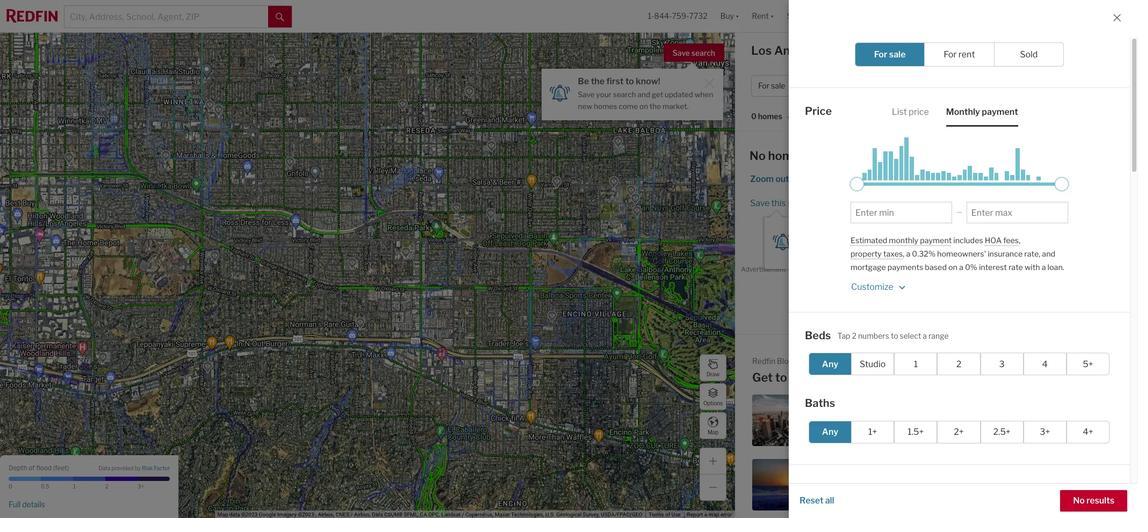Task type: describe. For each thing, give the bounding box(es) containing it.
market
[[1004, 47, 1034, 57]]

no homes in this area
[[750, 149, 870, 163]]

0 horizontal spatial this
[[772, 198, 786, 208]]

angeles, inside 13 top apartment buildings in the hollywood neighborhood of los angeles, ca
[[1015, 431, 1043, 439]]

the right be on the top of the page
[[591, 76, 605, 87]]

1 vertical spatial %
[[971, 263, 978, 272]]

come for save your search and get updated when new homes come on the market. dialog
[[842, 251, 862, 260]]

imagery
[[277, 512, 297, 518]]

to left see
[[792, 174, 800, 184]]

13
[[1015, 403, 1022, 411]]

error
[[721, 512, 732, 518]]

beds / baths button
[[931, 75, 1003, 97]]

save inside be the first to know! dialog
[[578, 90, 595, 99]]

1-
[[648, 11, 655, 21]]

2 inside option
[[957, 359, 962, 370]]

4+
[[1083, 427, 1094, 438]]

redfin link
[[869, 235, 896, 245]]

csumb
[[385, 512, 403, 518]]

data
[[229, 512, 240, 518]]

recommended button
[[813, 111, 878, 122]]

no for no results
[[1074, 496, 1085, 506]]

reset
[[800, 496, 824, 506]]

Any radio
[[809, 421, 852, 444]]

on inside % homeowners' insurance rate, and mortgage payments based on a
[[949, 263, 958, 272]]

1 horizontal spatial 2
[[852, 332, 857, 341]]

Studio checkbox
[[852, 353, 895, 376]]

City, Address, School, Agent, ZIP search field
[[65, 6, 268, 27]]

in inside the discover 14 koreatown apartment buildings in los angeles, ca
[[900, 417, 905, 425]]

customize button
[[851, 274, 910, 296]]

the inside 13 top apartment buildings in the hollywood neighborhood of los angeles, ca
[[1022, 412, 1033, 420]]

Any checkbox
[[809, 353, 852, 376]]

next inside 7 westlake apartment buildings in los angeles, ca to consider for your next rental
[[1081, 486, 1097, 494]]

get
[[753, 371, 773, 385]]

7 westlake apartment buildings in los angeles, ca to consider for your next rental
[[1015, 467, 1107, 504]]

1 horizontal spatial for
[[888, 44, 904, 58]]

0 horizontal spatial home
[[805, 482, 836, 495]]

a left range
[[923, 332, 927, 341]]

landsat
[[442, 512, 461, 518]]

2.5+
[[994, 427, 1011, 438]]

results
[[1087, 496, 1115, 506]]

2+ radio
[[938, 421, 981, 444]]

ca right studio checkbox
[[898, 371, 915, 385]]

0 horizontal spatial type
[[838, 482, 861, 495]]

(
[[53, 464, 55, 472]]

For sale checkbox
[[855, 42, 925, 67]]

no for no homes in this area
[[750, 149, 766, 163]]

submit search image
[[276, 13, 284, 21]]

5+
[[1083, 359, 1094, 370]]

for sale inside button
[[759, 81, 786, 91]]

save inside dialog
[[802, 239, 818, 248]]

based
[[925, 263, 947, 272]]

for sale button
[[752, 75, 806, 97]]

insights
[[1036, 47, 1068, 57]]

map region
[[0, 15, 794, 519]]

be the first to know!
[[578, 76, 661, 87]]

of inside 13 top apartment buildings in the hollywood neighborhood of los angeles, ca
[[1063, 422, 1070, 430]]

on for save your search and get updated when new homes come on the market. dialog
[[863, 251, 872, 260]]

the inside save your search and get updated when new homes come on the market. dialog
[[873, 251, 885, 260]]

2 horizontal spatial new
[[902, 198, 919, 208]]

a right with
[[1042, 263, 1047, 272]]

2 horizontal spatial market.
[[977, 198, 1008, 208]]

price
[[909, 107, 929, 117]]

1 vertical spatial more
[[1091, 358, 1113, 368]]

los angeles link
[[955, 235, 1005, 245]]

3 checkbox
[[981, 353, 1024, 376]]

all filters button
[[1007, 75, 1069, 97]]

sale inside checkbox
[[890, 49, 906, 60]]

survey,
[[583, 512, 600, 518]]

all
[[826, 496, 835, 506]]

in inside 13 top apartment buildings in the hollywood neighborhood of los angeles, ca
[[1015, 412, 1020, 420]]

3+ inside option
[[1040, 427, 1051, 438]]

draw button
[[700, 355, 727, 382]]

hollywood
[[1034, 412, 1069, 420]]

california
[[907, 235, 945, 245]]

1-844-759-7732 link
[[648, 11, 708, 21]]

)
[[67, 464, 69, 472]]

los right the know
[[823, 371, 844, 385]]

ca inside '3 playa vista apartments buildings in los angeles, ca to consider for your next rental'
[[913, 477, 923, 485]]

to inside 7 westlake apartment buildings in los angeles, ca to consider for your next rental
[[1015, 486, 1021, 494]]

to left select
[[891, 332, 899, 341]]

save this search
[[751, 198, 815, 208]]

numbers
[[859, 332, 890, 341]]

option group containing for sale
[[855, 42, 1065, 67]]

angeles
[[972, 235, 1005, 245]]

depth of flood ( feet )
[[9, 464, 69, 472]]

% homeowners' insurance rate, and mortgage payments based on a
[[851, 249, 1056, 272]]

price button
[[810, 75, 856, 97]]

homes
[[846, 44, 886, 58]]

to inside '3 playa vista apartments buildings in los angeles, ca to consider for your next rental'
[[830, 486, 837, 494]]

come for be the first to know! dialog at top
[[619, 102, 638, 111]]

top
[[1024, 403, 1036, 411]]

updated for be the first to know! dialog at top
[[665, 90, 693, 99]]

•
[[788, 113, 790, 122]]

ca inside the discover 14 koreatown apartment buildings in los angeles, ca
[[860, 426, 870, 434]]

buildings inside the discover 14 koreatown apartment buildings in los angeles, ca
[[868, 417, 898, 425]]

insurance
[[988, 249, 1023, 259]]

save search button
[[664, 44, 725, 62]]

range
[[929, 332, 949, 341]]

home type inside home type button
[[868, 81, 906, 91]]

new for save your search and get updated when new homes come on the market. dialog
[[802, 251, 816, 260]]

13 top apartment buildings in the hollywood neighborhood of los angeles, ca
[[1015, 403, 1105, 439]]

provided
[[112, 466, 134, 472]]

read more link
[[1068, 356, 1122, 369]]

save search
[[673, 48, 716, 58]]

7
[[1015, 467, 1019, 475]]

options button
[[700, 384, 727, 411]]

risk
[[142, 466, 153, 472]]

see
[[802, 174, 817, 184]]

for for for rent option
[[944, 49, 957, 60]]

1 airbus, from the left
[[318, 512, 335, 518]]

read
[[1068, 358, 1090, 368]]

no results button
[[1061, 491, 1128, 512]]

ca left homes
[[826, 44, 843, 58]]

a left map
[[705, 512, 708, 518]]

for for for sale checkbox at the right top of page
[[875, 49, 888, 60]]

market. for save your search and get updated when new homes come on the market. dialog
[[886, 251, 912, 260]]

angeles, inside '3 playa vista apartments buildings in los angeles, ca to consider for your next rental'
[[883, 477, 911, 485]]

0 vertical spatial this
[[822, 149, 843, 163]]

buildings inside '3 playa vista apartments buildings in los angeles, ca to consider for your next rental'
[[830, 477, 861, 485]]

1 horizontal spatial data
[[372, 512, 383, 518]]

factor
[[154, 466, 170, 472]]

save this search button
[[750, 198, 815, 208]]

baths inside button
[[962, 81, 982, 91]]

in inside 7 westlake apartment buildings in los angeles, ca to consider for your next rental
[[1046, 477, 1052, 485]]

0 horizontal spatial /
[[351, 512, 353, 518]]

3 playa vista apartments buildings in los angeles, ca to consider for your next rental link
[[753, 460, 924, 511]]

save your search and get updated when new homes come on the market. for be the first to know! dialog at top
[[578, 90, 714, 111]]

when for save your search and get updated when new homes come on the market. dialog
[[918, 239, 937, 248]]

apartment for 7
[[1052, 467, 1089, 475]]

apartment for 13
[[1037, 403, 1074, 411]]

homes inside 0 homes • sort recommended
[[758, 112, 783, 121]]

and for be the first to know! dialog at top
[[638, 90, 651, 99]]

price inside button
[[817, 81, 836, 91]]

1 vertical spatial price
[[805, 105, 832, 118]]

1 vertical spatial home type
[[805, 482, 861, 495]]

customize
[[852, 282, 894, 292]]

hit
[[950, 198, 960, 208]]

when for be the first to know! dialog at top
[[695, 90, 714, 99]]

in up zoom out to see more homes.
[[809, 149, 819, 163]]

property
[[851, 249, 882, 259]]

to get updated when new homes hit the market.
[[815, 198, 1008, 208]]

of for terms of use
[[666, 512, 671, 518]]

1+
[[869, 427, 878, 438]]

save inside 'button'
[[673, 48, 690, 58]]

beds / baths
[[938, 81, 982, 91]]

details
[[22, 500, 45, 510]]

% inside % homeowners' insurance rate, and mortgage payments based on a
[[929, 249, 936, 259]]

cnes
[[336, 512, 349, 518]]

angeles, inside the discover 14 koreatown apartment buildings in los angeles, ca
[[830, 426, 859, 434]]

1.5+ radio
[[895, 421, 938, 444]]

angeles, down studio
[[846, 371, 895, 385]]

5+ checkbox
[[1067, 353, 1110, 376]]

3 for 3 playa vista apartments buildings in los angeles, ca to consider for your next rental
[[830, 467, 835, 475]]

1 vertical spatial updated
[[843, 198, 876, 208]]

los inside 13 top apartment buildings in the hollywood neighborhood of los angeles, ca
[[1071, 422, 1083, 430]]

market insights link
[[1004, 35, 1068, 59]]

use
[[672, 512, 681, 518]]

get for be the first to know! dialog at top
[[652, 90, 664, 99]]

filters
[[1038, 81, 1058, 91]]

sold
[[1021, 49, 1038, 60]]

monthly
[[947, 107, 981, 117]]

next inside '3 playa vista apartments buildings in los angeles, ca to consider for your next rental'
[[897, 486, 913, 494]]

report ad button
[[1109, 268, 1133, 276]]

search inside be the first to know! dialog
[[613, 90, 636, 99]]

0 for homes
[[752, 112, 757, 121]]

los up the homeowners'
[[955, 235, 970, 245]]

0.5
[[41, 484, 49, 490]]

beds for beds
[[805, 329, 832, 342]]

1 horizontal spatial ,
[[903, 249, 905, 259]]

for inside button
[[759, 81, 770, 91]]

rate,
[[1025, 249, 1041, 259]]

hoa
[[985, 236, 1002, 245]]

new for be the first to know! dialog at top
[[578, 102, 593, 111]]

homes.
[[841, 174, 871, 184]]

los up for sale button
[[752, 44, 772, 58]]

for rent
[[944, 49, 976, 60]]



Task type: locate. For each thing, give the bounding box(es) containing it.
, for estimated monthly payment includes hoa fees , property taxes , a 0.32
[[1019, 236, 1021, 245]]

3 left playa
[[830, 467, 835, 475]]

Enter min text field
[[856, 208, 948, 218]]

payment inside estimated monthly payment includes hoa fees , property taxes , a 0.32
[[921, 236, 952, 245]]

0 horizontal spatial 2
[[105, 484, 109, 490]]

payment up the 0.32
[[921, 236, 952, 245]]

0 vertical spatial save your search and get updated when new homes come on the market.
[[578, 90, 714, 111]]

0 horizontal spatial 3+
[[138, 484, 144, 490]]

koreatown
[[870, 407, 906, 415]]

0 vertical spatial data
[[99, 466, 110, 472]]

homes down first
[[594, 102, 617, 111]]

1 next from the left
[[897, 486, 913, 494]]

homes left property
[[818, 251, 841, 260]]

type up the list
[[890, 81, 906, 91]]

save your search and get updated when new homes come on the market. for save your search and get updated when new homes come on the market. dialog
[[802, 239, 937, 260]]

california link
[[907, 235, 945, 245]]

3+ down hollywood
[[1040, 427, 1051, 438]]

a inside estimated monthly payment includes hoa fees , property taxes , a 0.32
[[907, 249, 911, 259]]

your inside '3 playa vista apartments buildings in los angeles, ca to consider for your next rental'
[[880, 486, 896, 494]]

1 horizontal spatial home type
[[868, 81, 906, 91]]

2 consider from the left
[[1023, 486, 1052, 494]]

sfml,
[[404, 512, 419, 518]]

1 horizontal spatial redfin
[[869, 235, 896, 245]]

1+ radio
[[852, 421, 895, 444]]

interest
[[980, 263, 1007, 272]]

of down hollywood
[[1063, 422, 1070, 430]]

2 horizontal spatial and
[[1043, 249, 1056, 259]]

copernicus,
[[466, 512, 494, 518]]

new
[[578, 102, 593, 111], [902, 198, 919, 208], [802, 251, 816, 260]]

homes left hit
[[920, 198, 948, 208]]

0 vertical spatial 0
[[752, 112, 757, 121]]

0 horizontal spatial come
[[619, 102, 638, 111]]

list
[[893, 107, 907, 117]]

rental inside '3 playa vista apartments buildings in los angeles, ca to consider for your next rental'
[[830, 495, 852, 504]]

homes up out
[[769, 149, 807, 163]]

minimum price slider
[[851, 177, 865, 191]]

any for 1+
[[823, 427, 839, 438]]

1 vertical spatial payment
[[921, 236, 952, 245]]

includes
[[954, 236, 984, 245]]

2 your from the left
[[1065, 486, 1080, 494]]

your left estimated
[[820, 239, 835, 248]]

the
[[591, 76, 605, 87], [650, 102, 661, 111], [962, 198, 975, 208], [873, 251, 885, 260], [1022, 412, 1033, 420]]

0 vertical spatial 3+
[[1040, 427, 1051, 438]]

0 horizontal spatial next
[[897, 486, 913, 494]]

buildings inside 7 westlake apartment buildings in los angeles, ca to consider for your next rental
[[1015, 477, 1045, 485]]

select
[[900, 332, 922, 341]]

technologies,
[[511, 512, 544, 518]]

rental
[[830, 495, 852, 504], [1015, 495, 1036, 504]]

map for map
[[708, 429, 719, 436]]

ad
[[1127, 268, 1133, 274]]

0 horizontal spatial for sale
[[759, 81, 786, 91]]

zoom
[[751, 174, 774, 184]]

los up no results button
[[1054, 477, 1066, 485]]

u.s.
[[546, 512, 555, 518]]

get inside be the first to know! dialog
[[652, 90, 664, 99]]

1 vertical spatial map
[[218, 512, 228, 518]]

usda/fpac/geo
[[601, 512, 643, 518]]

come up mortgage
[[842, 251, 862, 260]]

come inside be the first to know! dialog
[[619, 102, 638, 111]]

los up 1.5+
[[907, 417, 919, 425]]

to down zoom out to see more homes.
[[817, 198, 826, 208]]

1 horizontal spatial report
[[1109, 268, 1125, 274]]

draw
[[707, 371, 720, 378]]

report left ad
[[1109, 268, 1125, 274]]

in inside '3 playa vista apartments buildings in los angeles, ca to consider for your next rental'
[[862, 477, 868, 485]]

when down save search
[[695, 90, 714, 99]]

blog
[[777, 357, 794, 366]]

1 vertical spatial baths
[[805, 397, 836, 410]]

updated down minimum price slider
[[843, 198, 876, 208]]

any for studio
[[823, 359, 839, 370]]

out
[[776, 174, 790, 184]]

for
[[875, 49, 888, 60], [944, 49, 957, 60], [759, 81, 770, 91]]

beds inside the beds / baths button
[[938, 81, 956, 91]]

3+ radio
[[1024, 421, 1067, 444]]

0 horizontal spatial and
[[638, 90, 651, 99]]

sale
[[907, 44, 931, 58]]

save down zoom
[[751, 198, 770, 208]]

map left data
[[218, 512, 228, 518]]

0 horizontal spatial 0
[[9, 484, 12, 490]]

3 inside 3 option
[[1000, 359, 1005, 370]]

0 horizontal spatial of
[[28, 464, 35, 472]]

market. inside be the first to know! dialog
[[663, 102, 689, 111]]

2 vertical spatial ,
[[316, 512, 317, 518]]

2 ©2023 from the left
[[298, 512, 314, 518]]

and inside % homeowners' insurance rate, and mortgage payments based on a
[[1043, 249, 1056, 259]]

beds left the tap
[[805, 329, 832, 342]]

when up redfin link
[[878, 198, 900, 208]]

when inside save your search and get updated when new homes come on the market. dialog
[[918, 239, 937, 248]]

1 any from the top
[[823, 359, 839, 370]]

home inside button
[[868, 81, 889, 91]]

maximum price slider
[[1055, 177, 1069, 191]]

get up taxes
[[876, 239, 887, 248]]

rental down 7 at the right of the page
[[1015, 495, 1036, 504]]

0 vertical spatial home
[[868, 81, 889, 91]]

For rent checkbox
[[925, 42, 995, 67]]

2 airbus, from the left
[[354, 512, 371, 518]]

1 ©2023 from the left
[[241, 512, 258, 518]]

apartment inside 7 westlake apartment buildings in los angeles, ca to consider for your next rental
[[1052, 467, 1089, 475]]

monthly payment
[[947, 107, 1019, 117]]

0 horizontal spatial home type
[[805, 482, 861, 495]]

1 horizontal spatial get
[[827, 198, 841, 208]]

redfin for redfin
[[869, 235, 896, 245]]

rental inside 7 westlake apartment buildings in los angeles, ca to consider for your next rental
[[1015, 495, 1036, 504]]

report left map
[[687, 512, 703, 518]]

angeles, up no results
[[1067, 477, 1096, 485]]

1 horizontal spatial come
[[842, 251, 862, 260]]

report for report a map error
[[687, 512, 703, 518]]

and inside be the first to know! dialog
[[638, 90, 651, 99]]

4+ radio
[[1067, 421, 1110, 444]]

no inside button
[[1074, 496, 1085, 506]]

updated inside dialog
[[888, 239, 917, 248]]

2 vertical spatial and
[[1043, 249, 1056, 259]]

your up no results
[[1065, 486, 1080, 494]]

0 horizontal spatial rental
[[830, 495, 852, 504]]

to up all
[[830, 486, 837, 494]]

2.5+ radio
[[981, 421, 1024, 444]]

your for save your search and get updated when new homes come on the market. dialog
[[820, 239, 835, 248]]

get
[[652, 90, 664, 99], [827, 198, 841, 208], [876, 239, 887, 248]]

and down know!
[[638, 90, 651, 99]]

1 checkbox
[[895, 353, 938, 376]]

search inside dialog
[[837, 239, 860, 248]]

0 horizontal spatial redfin
[[753, 357, 776, 366]]

market insights
[[1004, 47, 1068, 57]]

map button
[[700, 413, 727, 440]]

0 vertical spatial when
[[695, 90, 714, 99]]

get to know los angeles, ca
[[753, 371, 915, 385]]

come inside save your search and get updated when new homes come on the market. dialog
[[842, 251, 862, 260]]

search inside 'button'
[[692, 48, 716, 58]]

for inside option
[[944, 49, 957, 60]]

2 horizontal spatial updated
[[888, 239, 917, 248]]

2 vertical spatial on
[[949, 263, 958, 272]]

1 vertical spatial 0
[[966, 263, 971, 272]]

on inside be the first to know! dialog
[[640, 102, 648, 111]]

1 vertical spatial on
[[863, 251, 872, 260]]

0 horizontal spatial report
[[687, 512, 703, 518]]

—
[[957, 208, 963, 216]]

search down be the first to know!
[[613, 90, 636, 99]]

1 vertical spatial for sale
[[759, 81, 786, 91]]

2 right the tap
[[852, 332, 857, 341]]

beds up monthly at the right top
[[938, 81, 956, 91]]

all filters
[[1027, 81, 1058, 91]]

buildings down playa
[[830, 477, 861, 485]]

option group
[[855, 42, 1065, 67], [809, 353, 1110, 376], [809, 421, 1110, 444], [810, 506, 1110, 519]]

to right first
[[626, 76, 634, 87]]

when
[[695, 90, 714, 99], [878, 198, 900, 208], [918, 239, 937, 248]]

1 vertical spatial when
[[878, 198, 900, 208]]

1 horizontal spatial payment
[[982, 107, 1019, 117]]

angeles, down neighborhood
[[1015, 431, 1043, 439]]

©2023 right data
[[241, 512, 258, 518]]

map inside button
[[708, 429, 719, 436]]

this left area
[[822, 149, 843, 163]]

google image
[[3, 505, 38, 519]]

geological
[[557, 512, 582, 518]]

ca inside 13 top apartment buildings in the hollywood neighborhood of los angeles, ca
[[1044, 431, 1054, 439]]

0 up full
[[9, 484, 12, 490]]

on for be the first to know! dialog at top
[[640, 102, 648, 111]]

2+
[[954, 427, 964, 438]]

on down know!
[[640, 102, 648, 111]]

buildings up 4+
[[1075, 403, 1105, 411]]

1 vertical spatial 2
[[957, 359, 962, 370]]

updated inside be the first to know! dialog
[[665, 90, 693, 99]]

estimated
[[851, 236, 888, 245]]

in down westlake
[[1046, 477, 1052, 485]]

0 horizontal spatial your
[[597, 90, 612, 99]]

the down know!
[[650, 102, 661, 111]]

a
[[907, 249, 911, 259], [960, 263, 964, 272], [1042, 263, 1047, 272], [923, 332, 927, 341], [705, 512, 708, 518]]

2 vertical spatial get
[[876, 239, 887, 248]]

0 down the homeowners'
[[966, 263, 971, 272]]

1 horizontal spatial more
[[1091, 358, 1113, 368]]

opc,
[[429, 512, 440, 518]]

map data ©2023 google  imagery ©2023 , airbus, cnes / airbus, data csumb sfml, ca opc, landsat / copernicus, maxar technologies, u.s. geological survey, usda/fpac/geo
[[218, 512, 643, 518]]

2 next from the left
[[1081, 486, 1097, 494]]

, down monthly
[[903, 249, 905, 259]]

0 vertical spatial 1
[[914, 359, 918, 370]]

los angeles
[[955, 235, 1005, 245]]

0 horizontal spatial save your search and get updated when new homes come on the market.
[[578, 90, 714, 111]]

save down be on the top of the page
[[578, 90, 595, 99]]

terms of use
[[649, 512, 681, 518]]

0
[[752, 112, 757, 121], [966, 263, 971, 272], [9, 484, 12, 490]]

area
[[845, 149, 870, 163]]

1 horizontal spatial rental
[[1015, 495, 1036, 504]]

map down options
[[708, 429, 719, 436]]

2 any from the top
[[823, 427, 839, 438]]

new inside dialog
[[802, 251, 816, 260]]

discover
[[830, 407, 859, 415]]

for
[[888, 44, 904, 58], [869, 486, 879, 494], [1054, 486, 1063, 494]]

to inside dialog
[[626, 76, 634, 87]]

2 vertical spatial apartment
[[1052, 467, 1089, 475]]

los angeles, ca homes for sale
[[752, 44, 931, 58]]

search down see
[[788, 198, 815, 208]]

1 horizontal spatial 3+
[[1040, 427, 1051, 438]]

of left use
[[666, 512, 671, 518]]

0 horizontal spatial 3
[[830, 467, 835, 475]]

home
[[868, 81, 889, 91], [805, 482, 836, 495]]

report inside button
[[1109, 268, 1125, 274]]

angeles, inside 7 westlake apartment buildings in los angeles, ca to consider for your next rental
[[1067, 477, 1096, 485]]

get down zoom out to see more homes.
[[827, 198, 841, 208]]

2 horizontal spatial ,
[[1019, 236, 1021, 245]]

your inside 7 westlake apartment buildings in los angeles, ca to consider for your next rental
[[1065, 486, 1080, 494]]

mortgage
[[851, 263, 886, 272]]

search down 7732
[[692, 48, 716, 58]]

1 horizontal spatial when
[[878, 198, 900, 208]]

2 rental from the left
[[1015, 495, 1036, 504]]

consider inside 7 westlake apartment buildings in los angeles, ca to consider for your next rental
[[1023, 486, 1052, 494]]

2 horizontal spatial get
[[876, 239, 887, 248]]

0 vertical spatial report
[[1109, 268, 1125, 274]]

1 vertical spatial of
[[28, 464, 35, 472]]

apartment inside 13 top apartment buildings in the hollywood neighborhood of los angeles, ca
[[1037, 403, 1074, 411]]

3 inside '3 playa vista apartments buildings in los angeles, ca to consider for your next rental'
[[830, 467, 835, 475]]

1 horizontal spatial 3
[[1000, 359, 1005, 370]]

westlake
[[1020, 467, 1051, 475]]

buildings down westlake
[[1015, 477, 1045, 485]]

in down 13
[[1015, 412, 1020, 420]]

be the first to know! dialog
[[542, 62, 723, 120]]

by
[[135, 466, 141, 472]]

homes inside be the first to know! dialog
[[594, 102, 617, 111]]

data provided by risk factor
[[99, 466, 170, 472]]

0 vertical spatial payment
[[982, 107, 1019, 117]]

list price element
[[893, 98, 929, 127]]

2 vertical spatial of
[[666, 512, 671, 518]]

0 horizontal spatial baths
[[805, 397, 836, 410]]

1 horizontal spatial 0
[[752, 112, 757, 121]]

759-
[[672, 11, 690, 21]]

save your search and get updated when new homes come on the market. inside dialog
[[802, 239, 937, 260]]

0 horizontal spatial more
[[818, 174, 840, 184]]

sort
[[796, 112, 812, 121]]

redfin for redfin blog
[[753, 357, 776, 366]]

0 horizontal spatial ,
[[316, 512, 317, 518]]

buildings inside 13 top apartment buildings in the hollywood neighborhood of los angeles, ca
[[1075, 403, 1105, 411]]

0 vertical spatial 3
[[1000, 359, 1005, 370]]

of for depth of flood ( feet )
[[28, 464, 35, 472]]

0 horizontal spatial your
[[880, 486, 896, 494]]

save your search and get updated when new homes come on the market. dialog
[[765, 211, 947, 269]]

1 vertical spatial report
[[687, 512, 703, 518]]

updated for save your search and get updated when new homes come on the market. dialog
[[888, 239, 917, 248]]

ad region
[[741, 274, 1133, 323]]

1 horizontal spatial ©2023
[[298, 512, 314, 518]]

/ right cnes
[[351, 512, 353, 518]]

None checkbox
[[810, 506, 882, 519], [886, 506, 958, 519], [962, 506, 1034, 519], [1038, 506, 1110, 519], [810, 506, 882, 519], [886, 506, 958, 519], [962, 506, 1034, 519], [1038, 506, 1110, 519]]

1 horizontal spatial next
[[1081, 486, 1097, 494]]

next up no results
[[1081, 486, 1097, 494]]

1 down select
[[914, 359, 918, 370]]

1 your from the left
[[880, 486, 896, 494]]

1 vertical spatial your
[[820, 239, 835, 248]]

terms
[[649, 512, 664, 518]]

2 right 1 option
[[957, 359, 962, 370]]

monthly payment element
[[947, 98, 1019, 127]]

redfin up taxes
[[869, 235, 896, 245]]

save your search and get updated when new homes come on the market. inside be the first to know! dialog
[[578, 90, 714, 111]]

4 checkbox
[[1024, 353, 1067, 376]]

home type up the list
[[868, 81, 906, 91]]

next down apartments
[[897, 486, 913, 494]]

price up the recommended
[[817, 81, 836, 91]]

2 down data provided by risk factor on the bottom
[[105, 484, 109, 490]]

more
[[818, 174, 840, 184], [1091, 358, 1113, 368]]

2 horizontal spatial for
[[944, 49, 957, 60]]

map for map data ©2023 google  imagery ©2023 , airbus, cnes / airbus, data csumb sfml, ca opc, landsat / copernicus, maxar technologies, u.s. geological survey, usda/fpac/geo
[[218, 512, 228, 518]]

type inside button
[[890, 81, 906, 91]]

your inside be the first to know! dialog
[[597, 90, 612, 99]]

and for save your search and get updated when new homes come on the market. dialog
[[861, 239, 874, 248]]

home type button
[[861, 75, 927, 97]]

get for save your search and get updated when new homes come on the market. dialog
[[876, 239, 887, 248]]

google
[[259, 512, 276, 518]]

full details
[[9, 500, 45, 510]]

1 inside option
[[914, 359, 918, 370]]

1 vertical spatial beds
[[805, 329, 832, 342]]

report for report ad
[[1109, 268, 1125, 274]]

0 for %
[[966, 263, 971, 272]]

tap 2 numbers to select a range
[[838, 332, 949, 341]]

ca left opc,
[[420, 512, 427, 518]]

market. for be the first to know! dialog at top
[[663, 102, 689, 111]]

and up loan.
[[1043, 249, 1056, 259]]

1 vertical spatial 3
[[830, 467, 835, 475]]

homes inside dialog
[[818, 251, 841, 260]]

, up insurance on the top
[[1019, 236, 1021, 245]]

know!
[[636, 76, 661, 87]]

/ up monthly at the right top
[[958, 81, 960, 91]]

1 vertical spatial market.
[[977, 198, 1008, 208]]

1 horizontal spatial /
[[462, 512, 464, 518]]

buildings
[[1075, 403, 1105, 411], [868, 417, 898, 425], [830, 477, 861, 485], [1015, 477, 1045, 485]]

/ right landsat
[[462, 512, 464, 518]]

, for map data ©2023 google  imagery ©2023 , airbus, cnes / airbus, data csumb sfml, ca opc, landsat / copernicus, maxar technologies, u.s. geological survey, usda/fpac/geo
[[316, 512, 317, 518]]

report a map error link
[[687, 512, 732, 518]]

any up get to know los angeles, ca
[[823, 359, 839, 370]]

1.5+
[[908, 427, 924, 438]]

1 vertical spatial redfin
[[753, 357, 776, 366]]

for sale left sale
[[875, 49, 906, 60]]

when inside be the first to know! dialog
[[695, 90, 714, 99]]

0 horizontal spatial get
[[652, 90, 664, 99]]

consider
[[838, 486, 868, 494], [1023, 486, 1052, 494]]

%
[[929, 249, 936, 259], [971, 263, 978, 272]]

0 vertical spatial market.
[[663, 102, 689, 111]]

sale inside button
[[772, 81, 786, 91]]

2 vertical spatial updated
[[888, 239, 917, 248]]

read more
[[1068, 358, 1113, 368]]

14
[[860, 407, 868, 415]]

advertisement
[[741, 266, 786, 274]]

los inside 7 westlake apartment buildings in los angeles, ca to consider for your next rental
[[1054, 477, 1066, 485]]

13 top apartment buildings in the hollywood neighborhood of los angeles, ca link
[[937, 395, 1109, 447]]

save down the 759-
[[673, 48, 690, 58]]

2 checkbox
[[938, 353, 981, 376]]

los inside the discover 14 koreatown apartment buildings in los angeles, ca
[[907, 417, 919, 425]]

more right see
[[818, 174, 840, 184]]

and up property
[[861, 239, 874, 248]]

save your search and get updated when new homes come on the market. down know!
[[578, 90, 714, 111]]

a left the 0.32
[[907, 249, 911, 259]]

Sold checkbox
[[994, 42, 1065, 67]]

2 horizontal spatial on
[[949, 263, 958, 272]]

to down blog
[[776, 371, 788, 385]]

data left the csumb
[[372, 512, 383, 518]]

loan.
[[1048, 263, 1065, 272]]

for inside checkbox
[[875, 49, 888, 60]]

0 horizontal spatial 1
[[73, 484, 76, 490]]

1 horizontal spatial map
[[708, 429, 719, 436]]

/ inside button
[[958, 81, 960, 91]]

the down redfin link
[[873, 251, 885, 260]]

search
[[692, 48, 716, 58], [613, 90, 636, 99], [788, 198, 815, 208], [837, 239, 860, 248]]

ca down neighborhood
[[1044, 431, 1054, 439]]

1 consider from the left
[[838, 486, 868, 494]]

1 vertical spatial come
[[842, 251, 862, 260]]

ca down apartments
[[913, 477, 923, 485]]

angeles, up for sale button
[[775, 44, 824, 58]]

on inside dialog
[[863, 251, 872, 260]]

homeowners'
[[938, 249, 987, 259]]

list price
[[893, 107, 929, 117]]

rent
[[959, 49, 976, 60]]

7732
[[690, 11, 708, 21]]

0 horizontal spatial for
[[759, 81, 770, 91]]

1 horizontal spatial on
[[863, 251, 872, 260]]

for inside 7 westlake apartment buildings in los angeles, ca to consider for your next rental
[[1054, 486, 1063, 494]]

1 vertical spatial save your search and get updated when new homes come on the market.
[[802, 239, 937, 260]]

1 horizontal spatial baths
[[962, 81, 982, 91]]

2 horizontal spatial when
[[918, 239, 937, 248]]

2 vertical spatial 2
[[105, 484, 109, 490]]

your for be the first to know! dialog at top
[[597, 90, 612, 99]]

know
[[790, 371, 821, 385]]

and inside dialog
[[861, 239, 874, 248]]

apartment inside the discover 14 koreatown apartment buildings in los angeles, ca
[[830, 417, 866, 425]]

in down vista
[[862, 477, 868, 485]]

1 rental from the left
[[830, 495, 852, 504]]

0 vertical spatial any
[[823, 359, 839, 370]]

consider inside '3 playa vista apartments buildings in los angeles, ca to consider for your next rental'
[[838, 486, 868, 494]]

the up —
[[962, 198, 975, 208]]

for inside '3 playa vista apartments buildings in los angeles, ca to consider for your next rental'
[[869, 486, 879, 494]]

feet
[[55, 464, 67, 472]]

for sale inside checkbox
[[875, 49, 906, 60]]

los inside '3 playa vista apartments buildings in los angeles, ca to consider for your next rental'
[[869, 477, 881, 485]]

any inside checkbox
[[823, 359, 839, 370]]

% down the homeowners'
[[971, 263, 978, 272]]

beds for beds / baths
[[938, 81, 956, 91]]

when up the 0.32
[[918, 239, 937, 248]]

price down price button on the right of page
[[805, 105, 832, 118]]

rental down playa
[[830, 495, 852, 504]]

market. inside dialog
[[886, 251, 912, 260]]

consider down westlake
[[1023, 486, 1052, 494]]

Enter max text field
[[972, 208, 1064, 218]]

0 inside 0 homes • sort recommended
[[752, 112, 757, 121]]

fees
[[1004, 236, 1019, 245]]

1 horizontal spatial %
[[971, 263, 978, 272]]

your inside dialog
[[820, 239, 835, 248]]

come down be the first to know!
[[619, 102, 638, 111]]

0 vertical spatial baths
[[962, 81, 982, 91]]

3 for 3
[[1000, 359, 1005, 370]]

apartment up hollywood
[[1037, 403, 1074, 411]]

new inside be the first to know! dialog
[[578, 102, 593, 111]]

no up zoom
[[750, 149, 766, 163]]

1 horizontal spatial home
[[868, 81, 889, 91]]

ca inside 7 westlake apartment buildings in los angeles, ca to consider for your next rental
[[1097, 477, 1107, 485]]

0 vertical spatial ,
[[1019, 236, 1021, 245]]

1 vertical spatial 1
[[73, 484, 76, 490]]

get inside dialog
[[876, 239, 887, 248]]

1
[[914, 359, 918, 370], [73, 484, 76, 490]]

map
[[708, 429, 719, 436], [218, 512, 228, 518]]

a inside % homeowners' insurance rate, and mortgage payments based on a
[[960, 263, 964, 272]]

1 vertical spatial get
[[827, 198, 841, 208]]

home type up all
[[805, 482, 861, 495]]

no results
[[1074, 496, 1115, 506]]

1 vertical spatial 3+
[[138, 484, 144, 490]]

be
[[578, 76, 589, 87]]

updated down save search
[[665, 90, 693, 99]]

2 horizontal spatial 0
[[966, 263, 971, 272]]

your down first
[[597, 90, 612, 99]]

0 vertical spatial on
[[640, 102, 648, 111]]

updated up taxes
[[888, 239, 917, 248]]

any inside radio
[[823, 427, 839, 438]]

no left results
[[1074, 496, 1085, 506]]



Task type: vqa. For each thing, say whether or not it's contained in the screenshot.
Toggle search results photos view TAB
no



